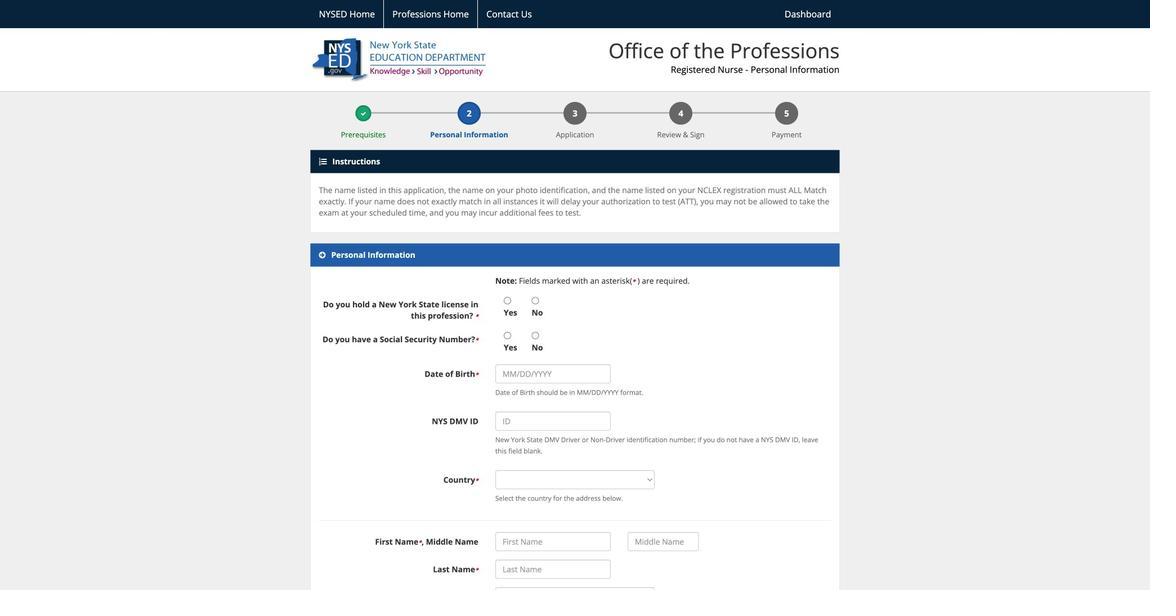 Task type: vqa. For each thing, say whether or not it's contained in the screenshot.
LIST image
no



Task type: locate. For each thing, give the bounding box(es) containing it.
list ol image
[[319, 158, 327, 166]]

First Name text field
[[496, 532, 611, 552]]

Address Line 1 text field
[[496, 588, 655, 590]]

arrow circle right image
[[319, 251, 326, 259]]

MM/DD/YYYY text field
[[496, 365, 611, 384]]

Middle Name text field
[[628, 532, 699, 552]]

Last Name text field
[[496, 560, 611, 579]]

None radio
[[504, 297, 511, 305], [532, 297, 539, 305], [504, 332, 511, 339], [532, 332, 539, 339], [504, 297, 511, 305], [532, 297, 539, 305], [504, 332, 511, 339], [532, 332, 539, 339]]

check image
[[361, 111, 366, 117]]

ID text field
[[496, 412, 611, 431]]



